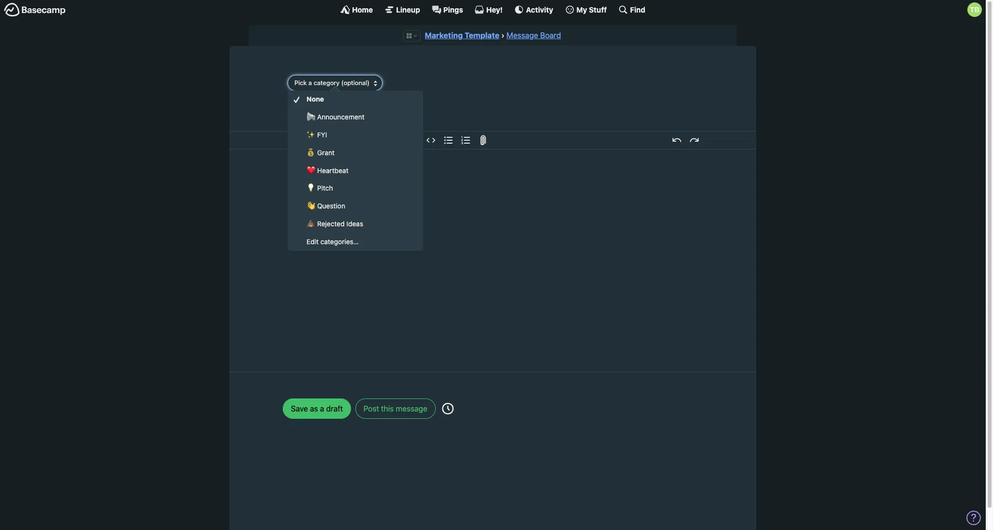 Task type: describe. For each thing, give the bounding box(es) containing it.
💰 grant button
[[288, 144, 423, 162]]

post
[[364, 405, 379, 414]]

grant
[[317, 149, 335, 157]]

categories…
[[321, 238, 359, 246]]

Type a title… text field
[[288, 101, 699, 123]]

message board link
[[507, 31, 561, 40]]

✨ fyi button
[[288, 126, 423, 144]]

💩 rejected ideas button
[[288, 216, 423, 233]]

marketing
[[425, 31, 463, 40]]

board
[[540, 31, 561, 40]]

💡 pitch
[[307, 184, 333, 193]]

edit
[[307, 238, 319, 246]]

marketing template link
[[425, 31, 500, 40]]

switch accounts image
[[4, 2, 66, 17]]

none button
[[288, 91, 423, 109]]

save
[[291, 405, 308, 414]]

a inside button
[[320, 405, 324, 414]]

💩
[[307, 220, 315, 228]]

›
[[502, 31, 505, 40]]

marketing template
[[425, 31, 500, 40]]

edit categories… link
[[288, 233, 423, 251]]

👋
[[307, 202, 315, 210]]

post this message
[[364, 405, 428, 414]]

pick a category (optional)
[[295, 79, 370, 87]]

pick
[[295, 79, 307, 87]]

main element
[[0, 0, 986, 19]]

✨ fyi
[[307, 131, 327, 139]]

pick a category (optional) button
[[288, 75, 383, 91]]

announcement
[[317, 113, 365, 121]]

👋 question
[[307, 202, 345, 210]]

question
[[317, 202, 345, 210]]

as
[[310, 405, 318, 414]]

hey! button
[[475, 5, 503, 15]]

edit categories…
[[307, 238, 359, 246]]

› message board
[[502, 31, 561, 40]]

Write away… text field
[[259, 150, 728, 361]]

❤️
[[307, 166, 315, 175]]

draft
[[326, 405, 343, 414]]

rejected
[[317, 220, 345, 228]]

save as a draft button
[[283, 399, 351, 419]]

message
[[396, 405, 428, 414]]



Task type: locate. For each thing, give the bounding box(es) containing it.
💡
[[307, 184, 315, 193]]

ideas
[[347, 220, 363, 228]]

💡 pitch button
[[288, 180, 423, 198]]

activity link
[[515, 5, 554, 15]]

👋 question button
[[288, 198, 423, 216]]

pings button
[[432, 5, 463, 15]]

a right pick
[[309, 79, 312, 87]]

pitch
[[317, 184, 333, 193]]

0 vertical spatial a
[[309, 79, 312, 87]]

this
[[381, 405, 394, 414]]

❤️ heartbeat button
[[288, 162, 423, 180]]

1 horizontal spatial a
[[320, 405, 324, 414]]

my stuff
[[577, 5, 607, 14]]

0 horizontal spatial a
[[309, 79, 312, 87]]

post this message button
[[355, 399, 436, 419]]

save as a draft
[[291, 405, 343, 414]]

lineup link
[[385, 5, 420, 15]]

hey!
[[487, 5, 503, 14]]

category
[[314, 79, 340, 87]]

home link
[[341, 5, 373, 15]]

find button
[[619, 5, 646, 15]]

my stuff button
[[565, 5, 607, 15]]

none
[[307, 95, 324, 103]]

(optional)
[[341, 79, 370, 87]]

activity
[[526, 5, 554, 14]]

💩 rejected ideas
[[307, 220, 363, 228]]

heartbeat
[[317, 166, 349, 175]]

a
[[309, 79, 312, 87], [320, 405, 324, 414]]

message
[[507, 31, 538, 40]]

lineup
[[396, 5, 420, 14]]

home
[[352, 5, 373, 14]]

1 vertical spatial a
[[320, 405, 324, 414]]

📢 announcement
[[307, 113, 365, 121]]

find
[[630, 5, 646, 14]]

a right as
[[320, 405, 324, 414]]

fyi
[[317, 131, 327, 139]]

📢
[[307, 113, 315, 121]]

✨
[[307, 131, 315, 139]]

a inside 'dropdown button'
[[309, 79, 312, 87]]

my
[[577, 5, 587, 14]]

stuff
[[589, 5, 607, 14]]

📢 announcement button
[[288, 109, 423, 126]]

💰
[[307, 149, 315, 157]]

schedule this to post later image
[[442, 403, 454, 415]]

tim burton image
[[968, 2, 982, 17]]

💰 grant
[[307, 149, 335, 157]]

❤️ heartbeat
[[307, 166, 349, 175]]

pings
[[444, 5, 463, 14]]

template
[[465, 31, 500, 40]]



Task type: vqa. For each thing, say whether or not it's contained in the screenshot.
Edit
yes



